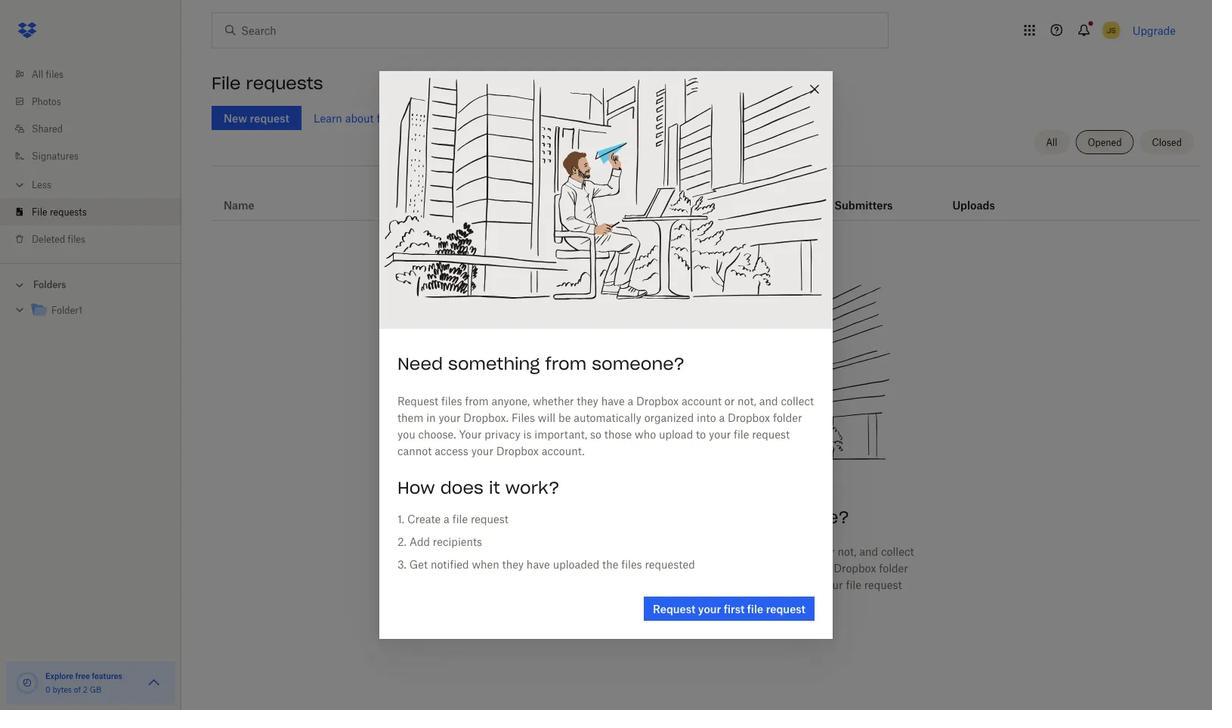 Task type: vqa. For each thing, say whether or not it's contained in the screenshot.
bottom "All"
yes



Task type: locate. For each thing, give the bounding box(es) containing it.
1 vertical spatial is
[[636, 578, 644, 591]]

something inside dialog
[[449, 353, 540, 374]]

upload
[[659, 428, 694, 440], [772, 578, 806, 591]]

1 horizontal spatial so
[[703, 578, 714, 591]]

requested
[[645, 558, 696, 571]]

them up the how
[[398, 411, 424, 424]]

1 vertical spatial organized
[[751, 561, 800, 574]]

0 horizontal spatial account
[[682, 394, 722, 407]]

cannot up the how
[[398, 444, 432, 457]]

your
[[439, 411, 461, 424], [709, 428, 731, 440], [472, 444, 494, 457], [545, 561, 567, 574], [822, 578, 844, 591], [686, 595, 709, 608], [699, 602, 722, 615]]

0 horizontal spatial dropbox.
[[464, 411, 509, 424]]

0 vertical spatial in
[[427, 411, 436, 424]]

1 vertical spatial in
[[533, 561, 542, 574]]

0 horizontal spatial automatically
[[574, 411, 642, 424]]

folder1
[[51, 305, 82, 316]]

all inside button
[[1047, 136, 1058, 148]]

so
[[591, 428, 602, 440], [703, 578, 714, 591]]

0 horizontal spatial important,
[[535, 428, 588, 440]]

privacy down the
[[597, 578, 633, 591]]

dropbox.
[[464, 411, 509, 424], [570, 561, 615, 574]]

0 horizontal spatial file requests
[[32, 206, 87, 217]]

to
[[696, 428, 706, 440], [809, 578, 819, 591]]

1 horizontal spatial be
[[665, 561, 677, 574]]

privacy up it
[[485, 428, 521, 440]]

cannot
[[398, 444, 432, 457], [613, 595, 647, 608]]

have
[[602, 394, 625, 407], [702, 545, 725, 558], [527, 558, 550, 571]]

who inside dialog
[[635, 428, 656, 440]]

0 horizontal spatial account.
[[542, 444, 585, 457]]

request files from anyone, whether they have a dropbox account or not, and collect them in your dropbox. files will be automatically organized into a dropbox folder you choose. your privacy is important, so those who upload to your file request cannot access your dropbox account.
[[398, 394, 814, 457], [498, 545, 915, 608]]

will
[[538, 411, 556, 424], [644, 561, 662, 574]]

column header
[[835, 178, 896, 214], [953, 178, 1014, 214]]

all
[[32, 68, 43, 80], [1047, 136, 1058, 148]]

be
[[559, 411, 571, 424], [665, 561, 677, 574]]

all left opened button
[[1047, 136, 1058, 148]]

collect
[[781, 394, 814, 407], [882, 545, 915, 558]]

1 horizontal spatial upload
[[772, 578, 806, 591]]

all files link
[[12, 60, 181, 88]]

1 vertical spatial folder
[[880, 561, 909, 574]]

someone?
[[592, 353, 685, 374], [757, 507, 850, 528]]

features
[[92, 671, 122, 681]]

bytes
[[52, 685, 72, 694]]

file inside list item
[[32, 206, 47, 217]]

is
[[524, 428, 532, 440], [636, 578, 644, 591]]

whether inside dialog
[[533, 394, 574, 407]]

2 column header from the left
[[953, 178, 1014, 214]]

0 vertical spatial to
[[696, 428, 706, 440]]

0 vertical spatial upload
[[659, 428, 694, 440]]

dropbox
[[637, 394, 679, 407], [728, 411, 771, 424], [497, 444, 539, 457], [737, 545, 779, 558], [834, 561, 877, 574], [711, 595, 754, 608]]

those inside dialog
[[605, 428, 632, 440]]

less
[[32, 179, 51, 190]]

0 vertical spatial be
[[559, 411, 571, 424]]

1 vertical spatial important,
[[647, 578, 700, 591]]

explore
[[45, 671, 73, 681]]

requests
[[246, 73, 323, 94], [395, 112, 438, 124], [50, 206, 87, 217]]

automatically inside dialog
[[574, 411, 642, 424]]

access up does
[[435, 444, 469, 457]]

row
[[212, 172, 1201, 221]]

0 horizontal spatial have
[[527, 558, 550, 571]]

something
[[449, 353, 540, 374], [613, 507, 705, 528]]

1 horizontal spatial someone?
[[757, 507, 850, 528]]

choose. down 3. get notified when they have uploaded the files requested
[[531, 578, 569, 591]]

in up the how
[[427, 411, 436, 424]]

someone? inside dialog
[[592, 353, 685, 374]]

0 vertical spatial organized
[[645, 411, 694, 424]]

all up photos
[[32, 68, 43, 80]]

0 horizontal spatial need
[[398, 353, 443, 374]]

organized
[[645, 411, 694, 424], [751, 561, 800, 574]]

1 vertical spatial you
[[510, 578, 528, 591]]

0 horizontal spatial request
[[398, 394, 439, 407]]

1 horizontal spatial into
[[803, 561, 823, 574]]

request
[[753, 428, 790, 440], [471, 512, 509, 525], [865, 578, 903, 591], [767, 602, 806, 615]]

important,
[[535, 428, 588, 440], [647, 578, 700, 591]]

0 vertical spatial you
[[398, 428, 416, 440]]

files left the requested
[[618, 561, 642, 574]]

0 vertical spatial someone?
[[592, 353, 685, 374]]

1 vertical spatial to
[[809, 578, 819, 591]]

1 horizontal spatial all
[[1047, 136, 1058, 148]]

in inside dialog
[[427, 411, 436, 424]]

dialog
[[380, 71, 833, 639]]

1 horizontal spatial need
[[563, 507, 608, 528]]

a
[[628, 394, 634, 407], [719, 411, 725, 424], [444, 512, 450, 525], [728, 545, 734, 558], [826, 561, 831, 574]]

1 vertical spatial file requests
[[32, 206, 87, 217]]

created
[[481, 199, 522, 211]]

pro trial element
[[711, 196, 735, 214]]

will up work?
[[538, 411, 556, 424]]

1 horizontal spatial have
[[602, 394, 625, 407]]

access
[[435, 444, 469, 457], [650, 595, 684, 608]]

files up work?
[[512, 411, 535, 424]]

automatically
[[574, 411, 642, 424], [680, 561, 748, 574]]

0 horizontal spatial column header
[[835, 178, 896, 214]]

0 horizontal spatial in
[[427, 411, 436, 424]]

shared link
[[12, 115, 181, 142]]

whether
[[533, 394, 574, 407], [633, 545, 675, 558]]

0 vertical spatial who
[[635, 428, 656, 440]]

not,
[[738, 394, 757, 407], [838, 545, 857, 558]]

0 vertical spatial those
[[605, 428, 632, 440]]

important, down the requested
[[647, 578, 700, 591]]

1 horizontal spatial who
[[747, 578, 769, 591]]

in
[[427, 411, 436, 424], [533, 561, 542, 574]]

0 horizontal spatial choose.
[[419, 428, 456, 440]]

requests right about
[[395, 112, 438, 124]]

1.
[[398, 512, 405, 525]]

quota usage element
[[15, 671, 39, 695]]

will right the
[[644, 561, 662, 574]]

1 vertical spatial or
[[825, 545, 835, 558]]

access down the requested
[[650, 595, 684, 608]]

folder
[[774, 411, 803, 424], [880, 561, 909, 574]]

need something from someone?
[[398, 353, 685, 374], [563, 507, 850, 528]]

0 horizontal spatial who
[[635, 428, 656, 440]]

file requests up learn
[[212, 73, 323, 94]]

0 horizontal spatial will
[[538, 411, 556, 424]]

0 vertical spatial privacy
[[485, 428, 521, 440]]

1 vertical spatial request
[[498, 545, 539, 558]]

folder inside dialog
[[774, 411, 803, 424]]

account. up work?
[[542, 444, 585, 457]]

file requests inside list item
[[32, 206, 87, 217]]

in left uploaded
[[533, 561, 542, 574]]

1 vertical spatial your
[[572, 578, 594, 591]]

notified
[[431, 558, 469, 571]]

0 vertical spatial account.
[[542, 444, 585, 457]]

account. inside dialog
[[542, 444, 585, 457]]

you down 3. get notified when they have uploaded the files requested
[[510, 578, 528, 591]]

your
[[459, 428, 482, 440], [572, 578, 594, 591]]

shared
[[32, 123, 63, 134]]

0 vertical spatial access
[[435, 444, 469, 457]]

0 horizontal spatial cannot
[[398, 444, 432, 457]]

request your first file request
[[653, 602, 806, 615]]

created button
[[481, 196, 522, 214]]

1 horizontal spatial or
[[825, 545, 835, 558]]

file requests list item
[[0, 198, 181, 225]]

them
[[398, 411, 424, 424], [504, 561, 530, 574]]

1 horizontal spatial collect
[[882, 545, 915, 558]]

0 vertical spatial need something from someone?
[[398, 353, 685, 374]]

your down uploaded
[[572, 578, 594, 591]]

learn about file requests
[[314, 112, 438, 124]]

all files
[[32, 68, 64, 80]]

1 horizontal spatial important,
[[647, 578, 700, 591]]

and
[[760, 394, 779, 407], [860, 545, 879, 558]]

0 horizontal spatial files
[[512, 411, 535, 424]]

0 vertical spatial choose.
[[419, 428, 456, 440]]

choose. up the how
[[419, 428, 456, 440]]

uploaded
[[553, 558, 600, 571]]

upgrade
[[1133, 24, 1177, 37]]

0 vertical spatial cannot
[[398, 444, 432, 457]]

1 horizontal spatial them
[[504, 561, 530, 574]]

list
[[0, 51, 181, 263]]

files
[[512, 411, 535, 424], [618, 561, 642, 574]]

requests up learn
[[246, 73, 323, 94]]

file
[[212, 73, 241, 94], [32, 206, 47, 217]]

file requests
[[212, 73, 323, 94], [32, 206, 87, 217]]

from
[[546, 353, 587, 374], [465, 394, 489, 407], [710, 507, 752, 528], [565, 545, 589, 558]]

0 vertical spatial anyone,
[[492, 394, 530, 407]]

1 horizontal spatial file requests
[[212, 73, 323, 94]]

learn
[[314, 112, 342, 124]]

those
[[605, 428, 632, 440], [717, 578, 745, 591]]

1 horizontal spatial column header
[[953, 178, 1014, 214]]

important, up work?
[[535, 428, 588, 440]]

0 vertical spatial is
[[524, 428, 532, 440]]

0 horizontal spatial not,
[[738, 394, 757, 407]]

anyone,
[[492, 394, 530, 407], [592, 545, 630, 558]]

into
[[697, 411, 717, 424], [803, 561, 823, 574]]

closed button
[[1141, 130, 1195, 154]]

request inside "button"
[[767, 602, 806, 615]]

1 vertical spatial access
[[650, 595, 684, 608]]

0 vertical spatial or
[[725, 394, 735, 407]]

name
[[224, 199, 255, 211]]

2 horizontal spatial request
[[653, 602, 696, 615]]

files
[[46, 68, 64, 80], [68, 233, 86, 245], [442, 394, 462, 407], [542, 545, 563, 558], [622, 558, 643, 571]]

requests up "deleted files"
[[50, 206, 87, 217]]

1 horizontal spatial whether
[[633, 545, 675, 558]]

1 vertical spatial those
[[717, 578, 745, 591]]

0 vertical spatial them
[[398, 411, 424, 424]]

is inside dialog
[[524, 428, 532, 440]]

account. right first
[[757, 595, 800, 608]]

0 vertical spatial and
[[760, 394, 779, 407]]

2.
[[398, 535, 407, 548]]

1 horizontal spatial not,
[[838, 545, 857, 558]]

0 vertical spatial folder
[[774, 411, 803, 424]]

0 vertical spatial important,
[[535, 428, 588, 440]]

requests inside file requests link
[[50, 206, 87, 217]]

or
[[725, 394, 735, 407], [825, 545, 835, 558]]

dropbox image
[[12, 15, 42, 45]]

1 horizontal spatial privacy
[[597, 578, 633, 591]]

need
[[398, 353, 443, 374], [563, 507, 608, 528]]

request
[[398, 394, 439, 407], [498, 545, 539, 558], [653, 602, 696, 615]]

your up how does it work?
[[459, 428, 482, 440]]

0 vertical spatial account
[[682, 394, 722, 407]]

you
[[398, 428, 416, 440], [510, 578, 528, 591]]

you up the how
[[398, 428, 416, 440]]

deleted
[[32, 233, 65, 245]]

0 horizontal spatial requests
[[50, 206, 87, 217]]

file
[[377, 112, 392, 124], [734, 428, 750, 440], [453, 512, 468, 525], [846, 578, 862, 591], [748, 602, 764, 615]]

0 horizontal spatial be
[[559, 411, 571, 424]]

choose.
[[419, 428, 456, 440], [531, 578, 569, 591]]

your inside dialog
[[459, 428, 482, 440]]

them right when
[[504, 561, 530, 574]]

0 vertical spatial so
[[591, 428, 602, 440]]

2 vertical spatial requests
[[50, 206, 87, 217]]

folders
[[33, 279, 66, 290]]

explore free features 0 bytes of 2 gb
[[45, 671, 122, 694]]

file requests up "deleted files"
[[32, 206, 87, 217]]

0 vertical spatial collect
[[781, 394, 814, 407]]

0 vertical spatial something
[[449, 353, 540, 374]]

collect inside dialog
[[781, 394, 814, 407]]

privacy
[[485, 428, 521, 440], [597, 578, 633, 591]]

account.
[[542, 444, 585, 457], [757, 595, 800, 608]]

1 vertical spatial request files from anyone, whether they have a dropbox account or not, and collect them in your dropbox. files will be automatically organized into a dropbox folder you choose. your privacy is important, so those who upload to your file request cannot access your dropbox account.
[[498, 545, 915, 608]]

0 vertical spatial files
[[512, 411, 535, 424]]

closed
[[1153, 136, 1183, 148]]

cannot down the
[[613, 595, 647, 608]]

0 horizontal spatial collect
[[781, 394, 814, 407]]

1 vertical spatial need something from someone?
[[563, 507, 850, 528]]

0 vertical spatial requests
[[246, 73, 323, 94]]

account
[[682, 394, 722, 407], [782, 545, 822, 558]]

1 horizontal spatial choose.
[[531, 578, 569, 591]]

so inside dialog
[[591, 428, 602, 440]]

1 vertical spatial requests
[[395, 112, 438, 124]]



Task type: describe. For each thing, give the bounding box(es) containing it.
does
[[441, 477, 484, 498]]

1 horizontal spatial dropbox.
[[570, 561, 615, 574]]

get
[[410, 558, 428, 571]]

1 horizontal spatial they
[[577, 394, 599, 407]]

deleted files
[[32, 233, 86, 245]]

1 horizontal spatial those
[[717, 578, 745, 591]]

add
[[410, 535, 430, 548]]

2 horizontal spatial have
[[702, 545, 725, 558]]

1 column header from the left
[[835, 178, 896, 214]]

choose. inside dialog
[[419, 428, 456, 440]]

1 horizontal spatial organized
[[751, 561, 800, 574]]

0 horizontal spatial they
[[503, 558, 524, 571]]

photos
[[32, 96, 61, 107]]

1 vertical spatial them
[[504, 561, 530, 574]]

1 vertical spatial need
[[563, 507, 608, 528]]

1 horizontal spatial to
[[809, 578, 819, 591]]

or inside dialog
[[725, 394, 735, 407]]

0 horizontal spatial into
[[697, 411, 717, 424]]

need inside dialog
[[398, 353, 443, 374]]

your inside request your first file request "button"
[[699, 602, 722, 615]]

folder1 link
[[30, 301, 169, 321]]

photos link
[[12, 88, 181, 115]]

folders button
[[0, 273, 181, 295]]

to inside dialog
[[696, 428, 706, 440]]

when
[[472, 558, 500, 571]]

0 horizontal spatial organized
[[645, 411, 694, 424]]

1 horizontal spatial account
[[782, 545, 822, 558]]

0 vertical spatial file requests
[[212, 73, 323, 94]]

1 vertical spatial into
[[803, 561, 823, 574]]

all for all
[[1047, 136, 1058, 148]]

1 horizontal spatial you
[[510, 578, 528, 591]]

row containing name
[[212, 172, 1201, 221]]

need something from someone? inside dialog
[[398, 353, 685, 374]]

1 horizontal spatial and
[[860, 545, 879, 558]]

signatures link
[[12, 142, 181, 169]]

1 horizontal spatial is
[[636, 578, 644, 591]]

not, inside dialog
[[738, 394, 757, 407]]

the
[[603, 558, 619, 571]]

1 vertical spatial so
[[703, 578, 714, 591]]

anyone, inside dialog
[[492, 394, 530, 407]]

1 vertical spatial collect
[[882, 545, 915, 558]]

1 vertical spatial will
[[644, 561, 662, 574]]

3.
[[398, 558, 407, 571]]

1 vertical spatial upload
[[772, 578, 806, 591]]

1 vertical spatial whether
[[633, 545, 675, 558]]

1 horizontal spatial your
[[572, 578, 594, 591]]

1 vertical spatial someone?
[[757, 507, 850, 528]]

0 vertical spatial will
[[538, 411, 556, 424]]

about
[[345, 112, 374, 124]]

list containing all files
[[0, 51, 181, 263]]

1 vertical spatial files
[[618, 561, 642, 574]]

request files from anyone, whether they have a dropbox account or not, and collect them in your dropbox. files will be automatically organized into a dropbox folder you choose. your privacy is important, so those who upload to your file request cannot access your dropbox account. inside dialog
[[398, 394, 814, 457]]

all for all files
[[32, 68, 43, 80]]

of
[[74, 685, 81, 694]]

3. get notified when they have uploaded the files requested
[[398, 558, 696, 571]]

file inside "button"
[[748, 602, 764, 615]]

0 vertical spatial dropbox.
[[464, 411, 509, 424]]

less image
[[12, 177, 27, 192]]

it
[[489, 477, 500, 498]]

2
[[83, 685, 88, 694]]

1 vertical spatial account.
[[757, 595, 800, 608]]

dialog containing need something from someone?
[[380, 71, 833, 639]]

0 vertical spatial file
[[212, 73, 241, 94]]

work?
[[506, 477, 560, 498]]

request inside "button"
[[653, 602, 696, 615]]

2. add recipients
[[398, 535, 483, 548]]

learn about file requests link
[[314, 112, 438, 124]]

1 horizontal spatial something
[[613, 507, 705, 528]]

1 horizontal spatial access
[[650, 595, 684, 608]]

how does it work?
[[398, 477, 560, 498]]

first
[[724, 602, 745, 615]]

recipients
[[433, 535, 483, 548]]

cannot inside dialog
[[398, 444, 432, 457]]

2 horizontal spatial they
[[677, 545, 699, 558]]

2 horizontal spatial requests
[[395, 112, 438, 124]]

1 vertical spatial automatically
[[680, 561, 748, 574]]

1 vertical spatial anyone,
[[592, 545, 630, 558]]

1 horizontal spatial requests
[[246, 73, 323, 94]]

1. create a file request
[[398, 512, 509, 525]]

1 horizontal spatial cannot
[[613, 595, 647, 608]]

request your first file request button
[[644, 597, 815, 621]]

opened
[[1089, 136, 1123, 148]]

file requests link
[[12, 198, 181, 225]]

1 vertical spatial choose.
[[531, 578, 569, 591]]

1 horizontal spatial folder
[[880, 561, 909, 574]]

deleted files link
[[12, 225, 181, 253]]

create
[[408, 512, 441, 525]]

0 horizontal spatial privacy
[[485, 428, 521, 440]]

all button
[[1035, 130, 1070, 154]]

1 horizontal spatial in
[[533, 561, 542, 574]]

signatures
[[32, 150, 79, 161]]

access inside dialog
[[435, 444, 469, 457]]

1 vertical spatial privacy
[[597, 578, 633, 591]]

0 vertical spatial request
[[398, 394, 439, 407]]

them inside dialog
[[398, 411, 424, 424]]

opened button
[[1076, 130, 1135, 154]]

free
[[75, 671, 90, 681]]

0
[[45, 685, 50, 694]]

1 horizontal spatial request
[[498, 545, 539, 558]]

gb
[[90, 685, 101, 694]]

important, inside dialog
[[535, 428, 588, 440]]

how
[[398, 477, 435, 498]]

upgrade link
[[1133, 24, 1177, 37]]

upload inside dialog
[[659, 428, 694, 440]]

be inside dialog
[[559, 411, 571, 424]]



